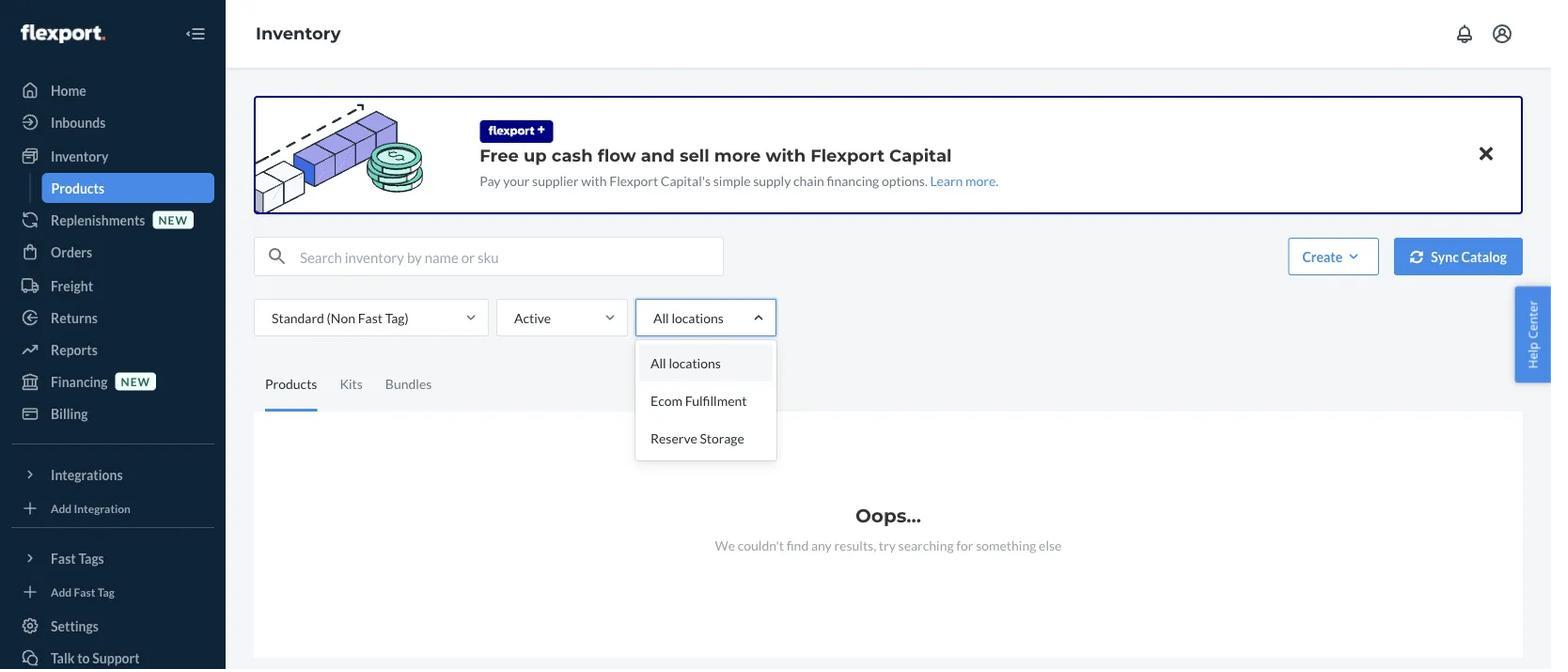 Task type: locate. For each thing, give the bounding box(es) containing it.
2 vertical spatial fast
[[74, 585, 95, 599]]

add fast tag link
[[11, 581, 214, 604]]

0 vertical spatial inventory
[[256, 23, 341, 44]]

open account menu image
[[1492, 23, 1514, 45]]

orders
[[51, 244, 92, 260]]

add for add fast tag
[[51, 585, 72, 599]]

all locations
[[654, 310, 724, 326], [651, 355, 721, 371]]

2 add from the top
[[51, 585, 72, 599]]

simple
[[714, 173, 751, 189]]

sync
[[1432, 249, 1459, 265]]

1 add from the top
[[51, 502, 72, 515]]

1 vertical spatial inventory
[[51, 148, 108, 164]]

1 vertical spatial with
[[581, 173, 607, 189]]

1 vertical spatial fast
[[51, 551, 76, 567]]

ecom fulfillment
[[651, 393, 747, 409]]

products link
[[42, 173, 214, 203]]

0 vertical spatial inventory link
[[256, 23, 341, 44]]

more right learn
[[966, 173, 996, 189]]

reserve storage
[[651, 430, 745, 446]]

kits
[[340, 376, 363, 392]]

0 horizontal spatial products
[[51, 180, 104, 196]]

add up settings
[[51, 585, 72, 599]]

with up 'supply'
[[766, 145, 806, 166]]

settings link
[[11, 611, 214, 641]]

1 horizontal spatial more
[[966, 173, 996, 189]]

with down cash
[[581, 173, 607, 189]]

fast left tag)
[[358, 310, 383, 326]]

help center button
[[1515, 287, 1552, 383]]

1 horizontal spatial new
[[158, 213, 188, 227]]

ecom
[[651, 393, 683, 409]]

flexport
[[811, 145, 885, 166], [610, 173, 658, 189]]

fast tags button
[[11, 544, 214, 574]]

0 horizontal spatial flexport
[[610, 173, 658, 189]]

1 vertical spatial add
[[51, 585, 72, 599]]

0 vertical spatial add
[[51, 502, 72, 515]]

returns link
[[11, 303, 214, 333]]

flexport logo image
[[21, 24, 105, 43]]

pay
[[480, 173, 501, 189]]

products left 'kits'
[[265, 376, 317, 392]]

all
[[654, 310, 669, 326], [651, 355, 666, 371]]

sell
[[680, 145, 710, 166]]

more up simple
[[714, 145, 761, 166]]

home
[[51, 82, 86, 98]]

up
[[524, 145, 547, 166]]

fast
[[358, 310, 383, 326], [51, 551, 76, 567], [74, 585, 95, 599]]

inventory link
[[256, 23, 341, 44], [11, 141, 214, 171]]

any
[[812, 537, 832, 553]]

products up replenishments
[[51, 180, 104, 196]]

products
[[51, 180, 104, 196], [265, 376, 317, 392]]

1 horizontal spatial inventory
[[256, 23, 341, 44]]

new
[[158, 213, 188, 227], [121, 375, 151, 388]]

locations
[[672, 310, 724, 326], [669, 355, 721, 371]]

0 vertical spatial products
[[51, 180, 104, 196]]

0 horizontal spatial inventory
[[51, 148, 108, 164]]

bundles
[[385, 376, 432, 392]]

else
[[1039, 537, 1062, 553]]

.
[[996, 173, 999, 189]]

inbounds link
[[11, 107, 214, 137]]

1 vertical spatial flexport
[[610, 173, 658, 189]]

flexport up "financing"
[[811, 145, 885, 166]]

financing
[[51, 374, 108, 390]]

1 vertical spatial products
[[265, 376, 317, 392]]

billing link
[[11, 399, 214, 429]]

1 vertical spatial more
[[966, 173, 996, 189]]

add left integration
[[51, 502, 72, 515]]

oops...
[[856, 505, 922, 528]]

supplier
[[532, 173, 579, 189]]

fast left tag
[[74, 585, 95, 599]]

financing
[[827, 173, 879, 189]]

sync alt image
[[1411, 250, 1424, 264]]

settings
[[51, 618, 99, 634]]

freight
[[51, 278, 93, 294]]

flow
[[598, 145, 636, 166]]

talk to support
[[51, 650, 140, 666]]

create button
[[1289, 238, 1380, 276]]

options.
[[882, 173, 928, 189]]

0 vertical spatial new
[[158, 213, 188, 227]]

1 horizontal spatial inventory link
[[256, 23, 341, 44]]

0 vertical spatial more
[[714, 145, 761, 166]]

1 horizontal spatial with
[[766, 145, 806, 166]]

reports
[[51, 342, 98, 358]]

new down 'reports' link
[[121, 375, 151, 388]]

flexport down flow
[[610, 173, 658, 189]]

fast left tags
[[51, 551, 76, 567]]

new down products link
[[158, 213, 188, 227]]

talk to support button
[[11, 643, 214, 670]]

active
[[514, 310, 551, 326]]

1 vertical spatial inventory link
[[11, 141, 214, 171]]

new for financing
[[121, 375, 151, 388]]

(non
[[327, 310, 355, 326]]

with
[[766, 145, 806, 166], [581, 173, 607, 189]]

new for replenishments
[[158, 213, 188, 227]]

more
[[714, 145, 761, 166], [966, 173, 996, 189]]

add
[[51, 502, 72, 515], [51, 585, 72, 599]]

0 vertical spatial with
[[766, 145, 806, 166]]

add integration
[[51, 502, 131, 515]]

integrations button
[[11, 460, 214, 490]]

1 vertical spatial all
[[651, 355, 666, 371]]

1 horizontal spatial flexport
[[811, 145, 885, 166]]

inventory
[[256, 23, 341, 44], [51, 148, 108, 164]]

1 vertical spatial new
[[121, 375, 151, 388]]

your
[[503, 173, 530, 189]]

add integration link
[[11, 497, 214, 520]]

cash
[[552, 145, 593, 166]]

free
[[480, 145, 519, 166]]

0 horizontal spatial new
[[121, 375, 151, 388]]

something
[[976, 537, 1037, 553]]

0 horizontal spatial with
[[581, 173, 607, 189]]



Task type: describe. For each thing, give the bounding box(es) containing it.
standard (non fast tag)
[[272, 310, 409, 326]]

add fast tag
[[51, 585, 115, 599]]

billing
[[51, 406, 88, 422]]

reserve
[[651, 430, 698, 446]]

storage
[[700, 430, 745, 446]]

catalog
[[1462, 249, 1507, 265]]

replenishments
[[51, 212, 145, 228]]

tag)
[[385, 310, 409, 326]]

close navigation image
[[184, 23, 207, 45]]

open notifications image
[[1454, 23, 1476, 45]]

Search inventory by name or sku text field
[[300, 238, 723, 276]]

help center
[[1525, 301, 1542, 369]]

searching
[[899, 537, 954, 553]]

tag
[[98, 585, 115, 599]]

orders link
[[11, 237, 214, 267]]

standard
[[272, 310, 324, 326]]

0 vertical spatial all locations
[[654, 310, 724, 326]]

0 horizontal spatial more
[[714, 145, 761, 166]]

capital
[[890, 145, 952, 166]]

fast inside dropdown button
[[51, 551, 76, 567]]

home link
[[11, 75, 214, 105]]

0 vertical spatial flexport
[[811, 145, 885, 166]]

we
[[715, 537, 735, 553]]

inbounds
[[51, 114, 106, 130]]

sync catalog
[[1432, 249, 1507, 265]]

help
[[1525, 342, 1542, 369]]

integrations
[[51, 467, 123, 483]]

0 vertical spatial fast
[[358, 310, 383, 326]]

fast tags
[[51, 551, 104, 567]]

for
[[957, 537, 974, 553]]

freight link
[[11, 271, 214, 301]]

free up cash flow and sell more with flexport capital pay your supplier with flexport capital's simple supply chain financing options. learn more .
[[480, 145, 999, 189]]

learn
[[931, 173, 963, 189]]

0 vertical spatial all
[[654, 310, 669, 326]]

close image
[[1480, 143, 1493, 165]]

try
[[879, 537, 896, 553]]

find
[[787, 537, 809, 553]]

reports link
[[11, 335, 214, 365]]

returns
[[51, 310, 98, 326]]

tags
[[78, 551, 104, 567]]

integration
[[74, 502, 131, 515]]

talk
[[51, 650, 75, 666]]

learn more link
[[931, 173, 996, 189]]

capital's
[[661, 173, 711, 189]]

create
[[1303, 249, 1343, 265]]

chain
[[794, 173, 825, 189]]

fulfillment
[[685, 393, 747, 409]]

supply
[[754, 173, 791, 189]]

results,
[[835, 537, 877, 553]]

sync catalog button
[[1395, 238, 1523, 276]]

1 vertical spatial locations
[[669, 355, 721, 371]]

add for add integration
[[51, 502, 72, 515]]

couldn't
[[738, 537, 784, 553]]

0 horizontal spatial inventory link
[[11, 141, 214, 171]]

to
[[77, 650, 90, 666]]

center
[[1525, 301, 1542, 339]]

1 vertical spatial all locations
[[651, 355, 721, 371]]

we couldn't find any results, try searching for something else
[[715, 537, 1062, 553]]

0 vertical spatial locations
[[672, 310, 724, 326]]

1 horizontal spatial products
[[265, 376, 317, 392]]

support
[[92, 650, 140, 666]]

and
[[641, 145, 675, 166]]



Task type: vqa. For each thing, say whether or not it's contained in the screenshot.
Worldwide Standard Delivered Duty Unpaid Worldwide
no



